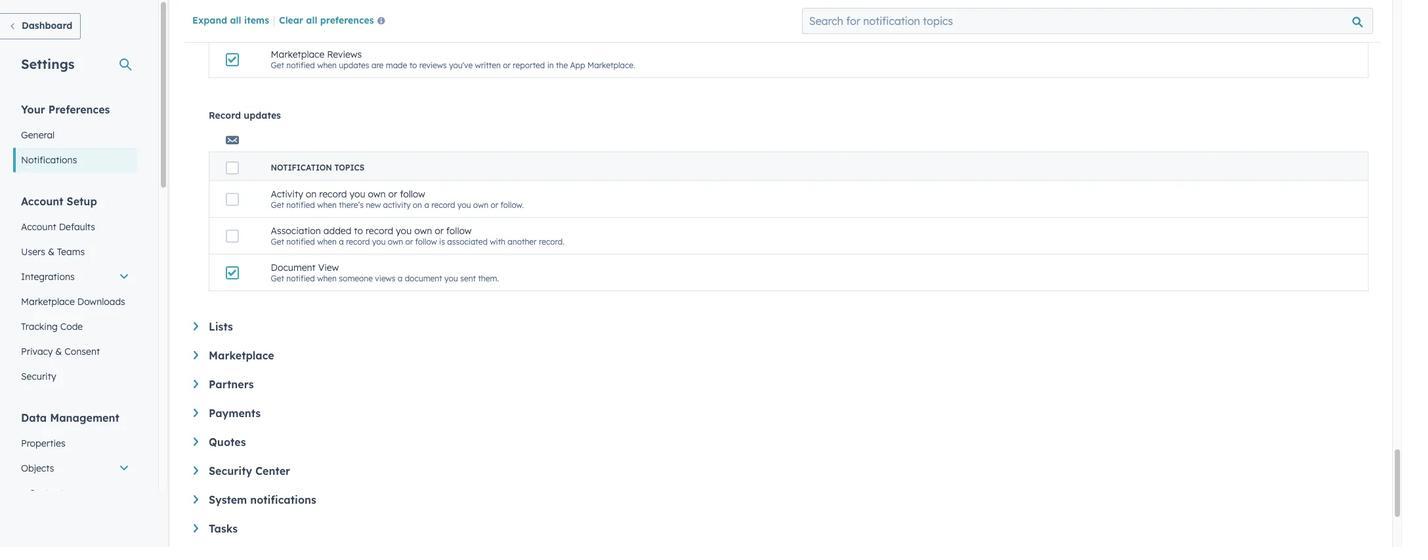 Task type: describe. For each thing, give the bounding box(es) containing it.
view
[[318, 262, 339, 274]]

teams
[[57, 246, 85, 258]]

2 horizontal spatial on
[[413, 200, 422, 210]]

dashboard link
[[0, 13, 81, 39]]

reviews
[[327, 49, 362, 60]]

properties link
[[13, 431, 137, 456]]

lists button
[[194, 320, 1369, 333]]

caret image for quotes
[[194, 438, 198, 446]]

caret image for payments
[[194, 409, 198, 417]]

clear all preferences
[[279, 14, 374, 26]]

general link
[[13, 123, 137, 148]]

data management element
[[13, 411, 137, 547]]

caret image for tasks
[[194, 524, 198, 533]]

get inside marketplace reviews get notified when updates are made to reviews you've written or reported in the app marketplace.
[[271, 60, 284, 70]]

notifications link
[[13, 148, 137, 173]]

activity
[[383, 200, 411, 210]]

lists
[[209, 320, 233, 333]]

tasks
[[209, 522, 238, 536]]

another
[[508, 237, 537, 247]]

own up document view get notified when someone views a document you sent them. on the left of page
[[388, 237, 403, 247]]

consent
[[65, 346, 100, 358]]

security center button
[[194, 465, 1369, 478]]

marketplace button
[[194, 349, 1369, 362]]

tracking
[[21, 321, 58, 333]]

0 horizontal spatial on
[[306, 188, 317, 200]]

follow inside activity on record you own or follow get notified when there's new activity on a record you own or follow.
[[400, 188, 425, 200]]

items
[[244, 14, 269, 26]]

when inside association added to record you own or follow get notified when a record you own or follow is associated with another record.
[[317, 237, 337, 247]]

expand all items button
[[192, 14, 269, 26]]

the inside marketplace review request get notified to leave a review on anything you've installed in the marketplace.
[[496, 24, 508, 33]]

expand
[[192, 14, 227, 26]]

objects
[[21, 463, 54, 475]]

written
[[475, 60, 501, 70]]

are
[[371, 60, 384, 70]]

marketplace downloads
[[21, 296, 125, 308]]

general
[[21, 129, 55, 141]]

privacy
[[21, 346, 53, 358]]

views
[[375, 274, 395, 284]]

users
[[21, 246, 45, 258]]

all for clear
[[306, 14, 317, 26]]

payments
[[209, 407, 261, 420]]

notified inside document view get notified when someone views a document you sent them.
[[286, 274, 315, 284]]

notifications
[[250, 494, 316, 507]]

your preferences
[[21, 103, 110, 116]]

topics
[[334, 163, 364, 173]]

integrations button
[[13, 265, 137, 289]]

marketplace. inside marketplace reviews get notified when updates are made to reviews you've written or reported in the app marketplace.
[[587, 60, 635, 70]]

marketplace for marketplace
[[209, 349, 274, 362]]

to inside marketplace review request get notified to leave a review on anything you've installed in the marketplace.
[[317, 24, 325, 33]]

users & teams link
[[13, 240, 137, 265]]

account for account setup
[[21, 195, 63, 208]]

leave
[[327, 24, 346, 33]]

request
[[360, 12, 395, 24]]

follow.
[[501, 200, 524, 210]]

association
[[271, 225, 321, 237]]

marketplace reviews get notified when updates are made to reviews you've written or reported in the app marketplace.
[[271, 49, 635, 70]]

get inside document view get notified when someone views a document you sent them.
[[271, 274, 284, 284]]

you up document view get notified when someone views a document you sent them. on the left of page
[[372, 237, 386, 247]]

& for users
[[48, 246, 54, 258]]

privacy & consent link
[[13, 339, 137, 364]]

& for privacy
[[55, 346, 62, 358]]

account defaults
[[21, 221, 95, 233]]

code
[[60, 321, 83, 333]]

own left 'follow.' at the top of page
[[473, 200, 488, 210]]

caret image for lists
[[194, 322, 198, 331]]

privacy & consent
[[21, 346, 100, 358]]

clear all preferences button
[[279, 14, 390, 30]]

to inside association added to record you own or follow get notified when a record you own or follow is associated with another record.
[[354, 225, 363, 237]]

tracking code
[[21, 321, 83, 333]]

with
[[490, 237, 505, 247]]

the inside marketplace reviews get notified when updates are made to reviews you've written or reported in the app marketplace.
[[556, 60, 568, 70]]

center
[[255, 465, 290, 478]]

installed
[[454, 24, 485, 33]]

added
[[323, 225, 351, 237]]

there's
[[339, 200, 364, 210]]

new
[[366, 200, 381, 210]]

marketplace for marketplace downloads
[[21, 296, 75, 308]]

record updates
[[209, 110, 281, 121]]

downloads
[[77, 296, 125, 308]]

system notifications
[[209, 494, 316, 507]]

in inside marketplace reviews get notified when updates are made to reviews you've written or reported in the app marketplace.
[[547, 60, 554, 70]]

on inside marketplace review request get notified to leave a review on anything you've installed in the marketplace.
[[382, 24, 391, 33]]

updates inside marketplace reviews get notified when updates are made to reviews you've written or reported in the app marketplace.
[[339, 60, 369, 70]]

made
[[386, 60, 407, 70]]

a inside marketplace review request get notified to leave a review on anything you've installed in the marketplace.
[[349, 24, 354, 33]]

clear
[[279, 14, 303, 26]]

users & teams
[[21, 246, 85, 258]]

or left is
[[405, 237, 413, 247]]

setup
[[67, 195, 97, 208]]

you up associated
[[457, 200, 471, 210]]

or inside marketplace reviews get notified when updates are made to reviews you've written or reported in the app marketplace.
[[503, 60, 511, 70]]

caret image for security center
[[194, 467, 198, 475]]

system
[[209, 494, 247, 507]]

a inside association added to record you own or follow get notified when a record you own or follow is associated with another record.
[[339, 237, 344, 247]]

when inside document view get notified when someone views a document you sent them.
[[317, 274, 337, 284]]

when inside activity on record you own or follow get notified when there's new activity on a record you own or follow.
[[317, 200, 337, 210]]

quotes button
[[194, 436, 1369, 449]]

a inside activity on record you own or follow get notified when there's new activity on a record you own or follow.
[[424, 200, 429, 210]]

contacts link
[[13, 481, 137, 506]]

record down notification topics
[[319, 188, 347, 200]]

document view get notified when someone views a document you sent them.
[[271, 262, 499, 284]]

sent
[[460, 274, 476, 284]]

record
[[209, 110, 241, 121]]

anything
[[393, 24, 426, 33]]

all for expand
[[230, 14, 241, 26]]

expand all items
[[192, 14, 269, 26]]

caret image for partners
[[194, 380, 198, 388]]

follow right is
[[446, 225, 472, 237]]

preferences
[[48, 103, 110, 116]]

get inside association added to record you own or follow get notified when a record you own or follow is associated with another record.
[[271, 237, 284, 247]]



Task type: vqa. For each thing, say whether or not it's contained in the screenshot.
when in the Association added to record you own or follow Get notified when a record you own or follow is associated with another record.
yes



Task type: locate. For each thing, give the bounding box(es) containing it.
you left sent
[[444, 274, 458, 284]]

notified left leave
[[286, 24, 315, 33]]

1 horizontal spatial to
[[354, 225, 363, 237]]

4 notified from the top
[[286, 237, 315, 247]]

caret image inside partners dropdown button
[[194, 380, 198, 388]]

1 horizontal spatial &
[[55, 346, 62, 358]]

caret image inside system notifications dropdown button
[[194, 496, 198, 504]]

the left 'app'
[[556, 60, 568, 70]]

marketplace review request get notified to leave a review on anything you've installed in the marketplace.
[[271, 12, 558, 33]]

or
[[503, 60, 511, 70], [388, 188, 397, 200], [491, 200, 498, 210], [435, 225, 444, 237], [405, 237, 413, 247]]

0 horizontal spatial in
[[487, 24, 494, 33]]

2 caret image from the top
[[194, 380, 198, 388]]

notification topics
[[271, 163, 364, 173]]

tracking code link
[[13, 314, 137, 339]]

caret image left "quotes"
[[194, 438, 198, 446]]

association added to record you own or follow get notified when a record you own or follow is associated with another record.
[[271, 225, 564, 247]]

settings
[[21, 56, 75, 72]]

1 vertical spatial you've
[[449, 60, 473, 70]]

security center
[[209, 465, 290, 478]]

security for security center
[[209, 465, 252, 478]]

1 horizontal spatial all
[[306, 14, 317, 26]]

security for security
[[21, 371, 56, 383]]

4 caret image from the top
[[194, 524, 198, 533]]

get down association
[[271, 274, 284, 284]]

account up account defaults
[[21, 195, 63, 208]]

get down clear
[[271, 60, 284, 70]]

0 vertical spatial marketplace.
[[510, 24, 558, 33]]

you've left installed
[[428, 24, 452, 33]]

notified inside marketplace reviews get notified when updates are made to reviews you've written or reported in the app marketplace.
[[286, 60, 315, 70]]

1 vertical spatial marketplace.
[[587, 60, 635, 70]]

account
[[21, 195, 63, 208], [21, 221, 56, 233]]

security up system
[[209, 465, 252, 478]]

follow
[[400, 188, 425, 200], [446, 225, 472, 237], [415, 237, 437, 247]]

record
[[319, 188, 347, 200], [431, 200, 455, 210], [366, 225, 393, 237], [346, 237, 370, 247]]

marketplace inside account setup element
[[21, 296, 75, 308]]

0 vertical spatial the
[[496, 24, 508, 33]]

in right reported
[[547, 60, 554, 70]]

a right activity
[[424, 200, 429, 210]]

caret image inside quotes dropdown button
[[194, 438, 198, 446]]

follow right new
[[400, 188, 425, 200]]

1 notified from the top
[[286, 24, 315, 33]]

own left is
[[414, 225, 432, 237]]

caret image
[[194, 322, 198, 331], [194, 409, 198, 417], [194, 438, 198, 446], [194, 496, 198, 504]]

reported
[[513, 60, 545, 70]]

0 vertical spatial in
[[487, 24, 494, 33]]

2 vertical spatial to
[[354, 225, 363, 237]]

1 when from the top
[[317, 60, 337, 70]]

the
[[496, 24, 508, 33], [556, 60, 568, 70]]

you
[[349, 188, 365, 200], [457, 200, 471, 210], [396, 225, 412, 237], [372, 237, 386, 247], [444, 274, 458, 284]]

2 get from the top
[[271, 60, 284, 70]]

5 get from the top
[[271, 274, 284, 284]]

or right 'written'
[[503, 60, 511, 70]]

is
[[439, 237, 445, 247]]

1 horizontal spatial marketplace.
[[587, 60, 635, 70]]

notified left reviews
[[286, 60, 315, 70]]

caret image left lists on the left
[[194, 322, 198, 331]]

1 caret image from the top
[[194, 322, 198, 331]]

record down new
[[366, 225, 393, 237]]

when inside marketplace reviews get notified when updates are made to reviews you've written or reported in the app marketplace.
[[317, 60, 337, 70]]

1 vertical spatial to
[[409, 60, 417, 70]]

security inside security "link"
[[21, 371, 56, 383]]

2 account from the top
[[21, 221, 56, 233]]

notifications
[[21, 154, 77, 166]]

1 horizontal spatial the
[[556, 60, 568, 70]]

get up association
[[271, 200, 284, 210]]

to right added in the top of the page
[[354, 225, 363, 237]]

0 horizontal spatial &
[[48, 246, 54, 258]]

you inside document view get notified when someone views a document you sent them.
[[444, 274, 458, 284]]

3 caret image from the top
[[194, 467, 198, 475]]

1 vertical spatial &
[[55, 346, 62, 358]]

1 horizontal spatial on
[[382, 24, 391, 33]]

document
[[271, 262, 316, 274]]

marketplace inside marketplace reviews get notified when updates are made to reviews you've written or reported in the app marketplace.
[[271, 49, 324, 60]]

2 caret image from the top
[[194, 409, 198, 417]]

1 vertical spatial account
[[21, 221, 56, 233]]

when down leave
[[317, 60, 337, 70]]

all left items
[[230, 14, 241, 26]]

& right users
[[48, 246, 54, 258]]

a right leave
[[349, 24, 354, 33]]

marketplace for marketplace review request get notified to leave a review on anything you've installed in the marketplace.
[[271, 12, 324, 24]]

3 when from the top
[[317, 237, 337, 247]]

marketplace inside marketplace review request get notified to leave a review on anything you've installed in the marketplace.
[[271, 12, 324, 24]]

record up is
[[431, 200, 455, 210]]

management
[[50, 412, 119, 425]]

you left new
[[349, 188, 365, 200]]

data management
[[21, 412, 119, 425]]

& inside the users & teams link
[[48, 246, 54, 258]]

get up document
[[271, 237, 284, 247]]

marketplace. right 'app'
[[587, 60, 635, 70]]

you've left 'written'
[[449, 60, 473, 70]]

4 when from the top
[[317, 274, 337, 284]]

tasks button
[[194, 522, 1369, 536]]

notified up association
[[286, 200, 315, 210]]

1 vertical spatial in
[[547, 60, 554, 70]]

someone
[[339, 274, 373, 284]]

marketplace left leave
[[271, 12, 324, 24]]

a inside document view get notified when someone views a document you sent them.
[[398, 274, 403, 284]]

account for account defaults
[[21, 221, 56, 233]]

2 notified from the top
[[286, 60, 315, 70]]

0 horizontal spatial updates
[[244, 110, 281, 121]]

partners button
[[194, 378, 1369, 391]]

notified up document
[[286, 237, 315, 247]]

marketplace.
[[510, 24, 558, 33], [587, 60, 635, 70]]

1 horizontal spatial updates
[[339, 60, 369, 70]]

when
[[317, 60, 337, 70], [317, 200, 337, 210], [317, 237, 337, 247], [317, 274, 337, 284]]

0 vertical spatial to
[[317, 24, 325, 33]]

quotes
[[209, 436, 246, 449]]

marketplace down integrations
[[21, 296, 75, 308]]

& right 'privacy'
[[55, 346, 62, 358]]

caret image inside tasks dropdown button
[[194, 524, 198, 533]]

when up view
[[317, 237, 337, 247]]

a right views
[[398, 274, 403, 284]]

to left leave
[[317, 24, 325, 33]]

you've inside marketplace reviews get notified when updates are made to reviews you've written or reported in the app marketplace.
[[449, 60, 473, 70]]

0 horizontal spatial security
[[21, 371, 56, 383]]

integrations
[[21, 271, 75, 283]]

&
[[48, 246, 54, 258], [55, 346, 62, 358]]

data
[[21, 412, 47, 425]]

all inside button
[[306, 14, 317, 26]]

activity
[[271, 188, 303, 200]]

notification
[[271, 163, 332, 173]]

own right "there's"
[[368, 188, 386, 200]]

reviews
[[419, 60, 447, 70]]

a
[[349, 24, 354, 33], [424, 200, 429, 210], [339, 237, 344, 247], [398, 274, 403, 284]]

caret image inside marketplace dropdown button
[[194, 351, 198, 360]]

in right installed
[[487, 24, 494, 33]]

activity on record you own or follow get notified when there's new activity on a record you own or follow.
[[271, 188, 524, 210]]

record up someone
[[346, 237, 370, 247]]

associated
[[447, 237, 488, 247]]

notified inside activity on record you own or follow get notified when there's new activity on a record you own or follow.
[[286, 200, 315, 210]]

partners
[[209, 378, 254, 391]]

2 all from the left
[[306, 14, 317, 26]]

1 vertical spatial updates
[[244, 110, 281, 121]]

record.
[[539, 237, 564, 247]]

security link
[[13, 364, 137, 389]]

3 caret image from the top
[[194, 438, 198, 446]]

caret image inside security center dropdown button
[[194, 467, 198, 475]]

marketplace
[[271, 12, 324, 24], [271, 49, 324, 60], [21, 296, 75, 308], [209, 349, 274, 362]]

the right installed
[[496, 24, 508, 33]]

or right new
[[388, 188, 397, 200]]

when left "there's"
[[317, 200, 337, 210]]

your preferences element
[[13, 102, 137, 173]]

account defaults link
[[13, 215, 137, 240]]

4 get from the top
[[271, 237, 284, 247]]

marketplace. up reported
[[510, 24, 558, 33]]

a up view
[[339, 237, 344, 247]]

get inside activity on record you own or follow get notified when there's new activity on a record you own or follow.
[[271, 200, 284, 210]]

payments button
[[194, 407, 1369, 420]]

0 horizontal spatial all
[[230, 14, 241, 26]]

1 account from the top
[[21, 195, 63, 208]]

all
[[230, 14, 241, 26], [306, 14, 317, 26]]

notified
[[286, 24, 315, 33], [286, 60, 315, 70], [286, 200, 315, 210], [286, 237, 315, 247], [286, 274, 315, 284]]

review
[[327, 12, 357, 24]]

all right clear
[[306, 14, 317, 26]]

them.
[[478, 274, 499, 284]]

3 get from the top
[[271, 200, 284, 210]]

0 vertical spatial account
[[21, 195, 63, 208]]

updates
[[339, 60, 369, 70], [244, 110, 281, 121]]

you down activity
[[396, 225, 412, 237]]

0 horizontal spatial to
[[317, 24, 325, 33]]

own
[[368, 188, 386, 200], [473, 200, 488, 210], [414, 225, 432, 237], [388, 237, 403, 247]]

marketplace downloads link
[[13, 289, 137, 314]]

4 caret image from the top
[[194, 496, 198, 504]]

3 notified from the top
[[286, 200, 315, 210]]

updates right record
[[244, 110, 281, 121]]

caret image inside 'lists' dropdown button
[[194, 322, 198, 331]]

marketplace up partners at the bottom left of the page
[[209, 349, 274, 362]]

0 horizontal spatial marketplace.
[[510, 24, 558, 33]]

security down 'privacy'
[[21, 371, 56, 383]]

on
[[382, 24, 391, 33], [306, 188, 317, 200], [413, 200, 422, 210]]

or left associated
[[435, 225, 444, 237]]

updates left the are
[[339, 60, 369, 70]]

1 vertical spatial security
[[209, 465, 252, 478]]

marketplace down clear
[[271, 49, 324, 60]]

you've inside marketplace review request get notified to leave a review on anything you've installed in the marketplace.
[[428, 24, 452, 33]]

in inside marketplace review request get notified to leave a review on anything you've installed in the marketplace.
[[487, 24, 494, 33]]

document
[[405, 274, 442, 284]]

1 horizontal spatial in
[[547, 60, 554, 70]]

properties
[[21, 438, 65, 450]]

to
[[317, 24, 325, 33], [409, 60, 417, 70], [354, 225, 363, 237]]

0 vertical spatial you've
[[428, 24, 452, 33]]

your
[[21, 103, 45, 116]]

0 vertical spatial security
[[21, 371, 56, 383]]

follow left is
[[415, 237, 437, 247]]

to right made at the left top of page
[[409, 60, 417, 70]]

dashboard
[[22, 20, 72, 32]]

or left 'follow.' at the top of page
[[491, 200, 498, 210]]

to inside marketplace reviews get notified when updates are made to reviews you've written or reported in the app marketplace.
[[409, 60, 417, 70]]

system notifications button
[[194, 494, 1369, 507]]

marketplace for marketplace reviews get notified when updates are made to reviews you've written or reported in the app marketplace.
[[271, 49, 324, 60]]

caret image left system
[[194, 496, 198, 504]]

objects button
[[13, 456, 137, 481]]

caret image inside payments "dropdown button"
[[194, 409, 198, 417]]

account setup
[[21, 195, 97, 208]]

1 get from the top
[[271, 24, 284, 33]]

Search for notification topics search field
[[802, 8, 1373, 34]]

review
[[356, 24, 380, 33]]

0 horizontal spatial the
[[496, 24, 508, 33]]

preferences
[[320, 14, 374, 26]]

1 all from the left
[[230, 14, 241, 26]]

caret image
[[194, 351, 198, 360], [194, 380, 198, 388], [194, 467, 198, 475], [194, 524, 198, 533]]

0 vertical spatial &
[[48, 246, 54, 258]]

1 vertical spatial the
[[556, 60, 568, 70]]

caret image left payments
[[194, 409, 198, 417]]

account up users
[[21, 221, 56, 233]]

5 notified from the top
[[286, 274, 315, 284]]

marketplace. inside marketplace review request get notified to leave a review on anything you've installed in the marketplace.
[[510, 24, 558, 33]]

notified left view
[[286, 274, 315, 284]]

notified inside marketplace review request get notified to leave a review on anything you've installed in the marketplace.
[[286, 24, 315, 33]]

2 when from the top
[[317, 200, 337, 210]]

get inside marketplace review request get notified to leave a review on anything you've installed in the marketplace.
[[271, 24, 284, 33]]

caret image for system notifications
[[194, 496, 198, 504]]

2 horizontal spatial to
[[409, 60, 417, 70]]

account setup element
[[13, 194, 137, 389]]

1 caret image from the top
[[194, 351, 198, 360]]

0 vertical spatial updates
[[339, 60, 369, 70]]

caret image for marketplace
[[194, 351, 198, 360]]

in
[[487, 24, 494, 33], [547, 60, 554, 70]]

& inside privacy & consent link
[[55, 346, 62, 358]]

when left someone
[[317, 274, 337, 284]]

1 horizontal spatial security
[[209, 465, 252, 478]]

get right items
[[271, 24, 284, 33]]

notified inside association added to record you own or follow get notified when a record you own or follow is associated with another record.
[[286, 237, 315, 247]]

defaults
[[59, 221, 95, 233]]



